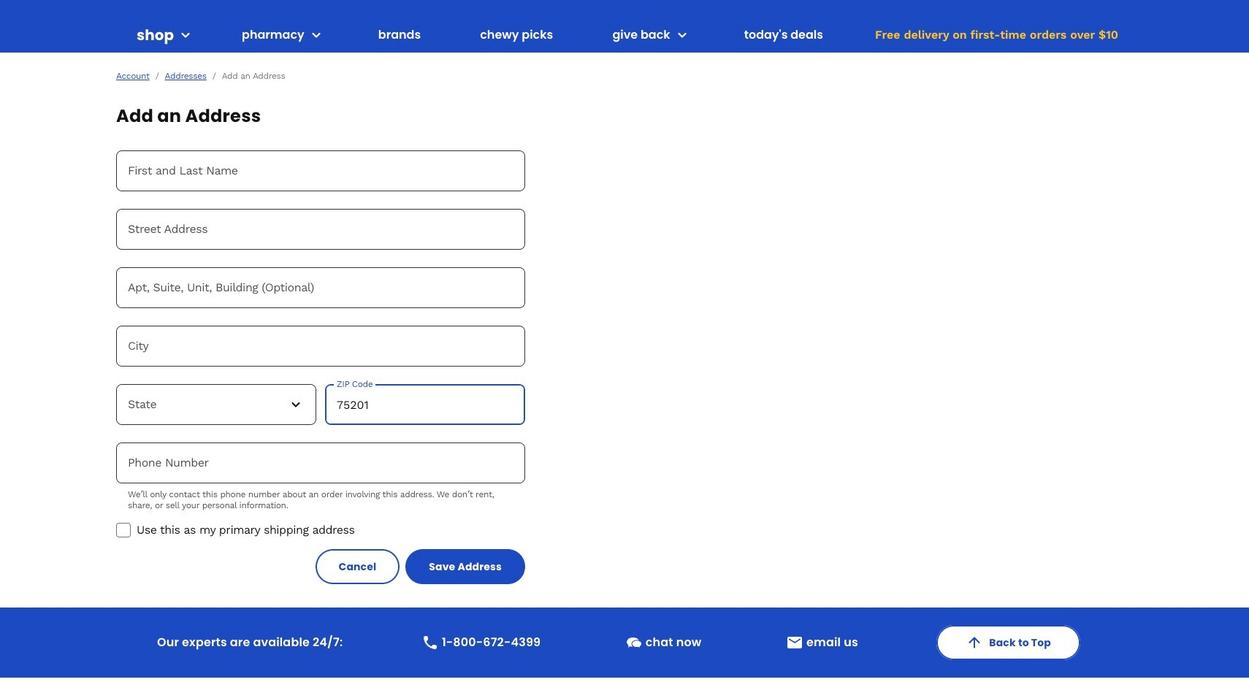 Task type: locate. For each thing, give the bounding box(es) containing it.
chewy support image
[[625, 634, 643, 652]]

give back menu image
[[673, 26, 691, 44]]

menu image
[[177, 26, 194, 44]]

pharmacy menu image
[[307, 26, 325, 44]]

None text field
[[116, 209, 525, 250], [116, 267, 525, 308], [116, 209, 525, 250], [116, 267, 525, 308]]

None telephone field
[[116, 443, 525, 484]]

None text field
[[116, 150, 525, 191], [116, 326, 525, 367], [325, 384, 525, 425], [116, 150, 525, 191], [116, 326, 525, 367], [325, 384, 525, 425]]

site banner
[[0, 0, 1249, 53]]



Task type: vqa. For each thing, say whether or not it's contained in the screenshot.
menu image on the top left
yes



